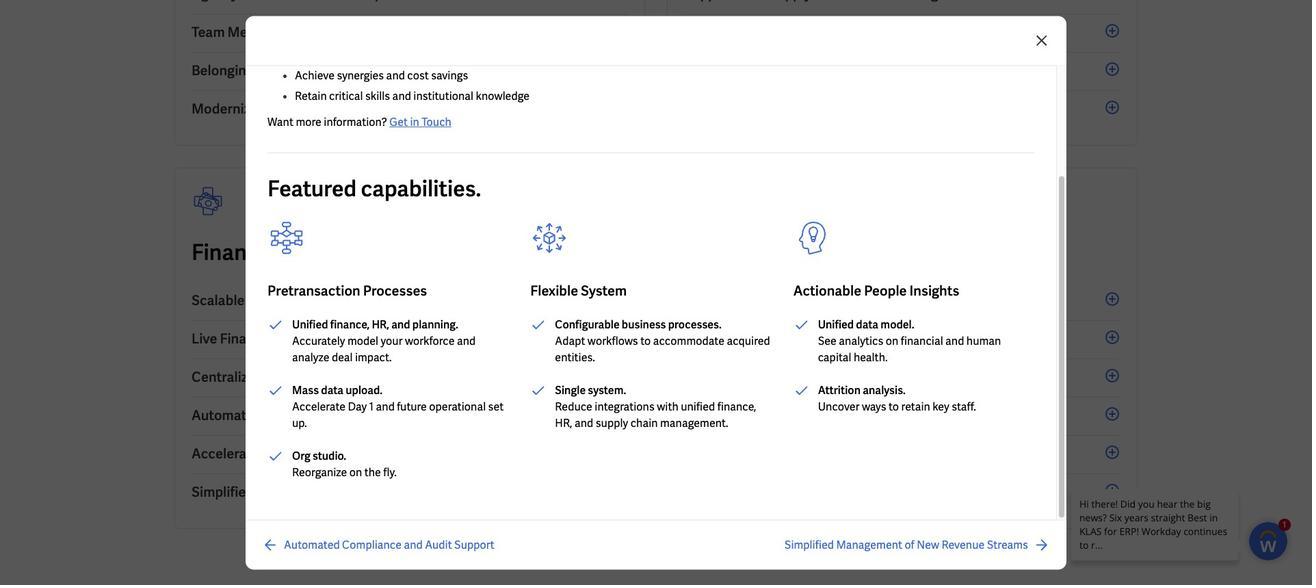 Task type: locate. For each thing, give the bounding box(es) containing it.
1 vertical spatial automated compliance and audit support
[[284, 537, 495, 551]]

new for leftmost simplified management of new revenue streams button
[[358, 483, 386, 501]]

and inside mass data upload. accelerate day 1 and future operational set up.
[[376, 400, 395, 414]]

experience
[[283, 23, 352, 41]]

drive
[[357, 62, 390, 79]]

team member experience and well-being
[[192, 23, 447, 41]]

unified for actionable
[[818, 317, 854, 332]]

0 horizontal spatial compliance
[[265, 406, 339, 424]]

1 vertical spatial support
[[454, 537, 495, 551]]

unified for pretransaction
[[292, 317, 328, 332]]

data inside mass data upload. accelerate day 1 and future operational set up.
[[321, 383, 344, 398]]

more
[[296, 115, 322, 129]]

proactive contract management button
[[684, 53, 1121, 91]]

automated inside featured capabilities. dialog
[[284, 537, 340, 551]]

finance, down volumes
[[718, 400, 756, 414]]

0 vertical spatial finance,
[[330, 317, 370, 332]]

0 vertical spatial automated compliance and audit support
[[192, 406, 456, 424]]

and inside unified data model. see analytics on financial and human capital health.
[[946, 334, 964, 348]]

1 horizontal spatial compliance
[[342, 537, 402, 551]]

0 vertical spatial simplified management of new revenue streams button
[[192, 474, 628, 512]]

0 vertical spatial data
[[856, 317, 879, 332]]

2 vertical spatial to
[[889, 400, 899, 414]]

capital
[[818, 350, 852, 365]]

reorganize
[[292, 465, 347, 480]]

well-
[[381, 23, 412, 41]]

0 horizontal spatial based
[[811, 291, 849, 309]]

hr, up your on the bottom
[[372, 317, 389, 332]]

0 horizontal spatial simplified
[[192, 483, 254, 501]]

0 vertical spatial new
[[358, 483, 386, 501]]

simplified inside featured capabilities. dialog
[[785, 537, 834, 551]]

insights for actionable people insights
[[910, 282, 960, 300]]

1 vertical spatial service
[[859, 368, 905, 386]]

pretransaction
[[268, 282, 360, 300]]

on
[[886, 334, 899, 348], [349, 465, 362, 480]]

2 unified from the left
[[818, 317, 854, 332]]

1 horizontal spatial revenue
[[942, 537, 985, 551]]

forecasting
[[908, 368, 982, 386]]

based up people
[[879, 238, 941, 267]]

unified up accurately
[[292, 317, 328, 332]]

hr, inside single system. reduce integrations with unified finance, hr, and supply chain management.
[[555, 416, 572, 430]]

1 vertical spatial based
[[811, 291, 849, 309]]

simplified for leftmost simplified management of new revenue streams button
[[192, 483, 254, 501]]

1 vertical spatial automated compliance and audit support button
[[262, 536, 495, 553]]

1 horizontal spatial on
[[886, 334, 899, 348]]

simplified for simplified management of new revenue streams button within the featured capabilities. dialog
[[785, 537, 834, 551]]

1 vertical spatial new
[[917, 537, 939, 551]]

flexible
[[531, 282, 578, 300]]

savings
[[431, 68, 468, 83]]

revenue for simplified management of new revenue streams button within the featured capabilities. dialog
[[942, 537, 985, 551]]

1 horizontal spatial new
[[917, 537, 939, 551]]

0 horizontal spatial to
[[341, 62, 354, 79]]

planning
[[740, 330, 794, 348]]

0 horizontal spatial streams
[[445, 483, 497, 501]]

finance, inside single system. reduce integrations with unified finance, hr, and supply chain management.
[[718, 400, 756, 414]]

financial up "live financial insights"
[[247, 291, 304, 309]]

operations
[[306, 291, 376, 309]]

0 horizontal spatial revenue
[[389, 483, 442, 501]]

1 unified from the left
[[292, 317, 328, 332]]

0 horizontal spatial new
[[358, 483, 386, 501]]

new inside featured capabilities. dialog
[[917, 537, 939, 551]]

insights inside featured capabilities. dialog
[[910, 282, 960, 300]]

insights
[[684, 238, 764, 267], [910, 282, 960, 300], [279, 330, 329, 348]]

0 vertical spatial on
[[886, 334, 899, 348]]

1 vertical spatial hr,
[[555, 416, 572, 430]]

0 horizontal spatial on
[[349, 465, 362, 480]]

0 vertical spatial simplified management of new revenue streams
[[192, 483, 497, 501]]

simplified management of new revenue streams inside featured capabilities. dialog
[[785, 537, 1028, 551]]

1 vertical spatial compliance
[[342, 537, 402, 551]]

financial for live
[[220, 330, 276, 348]]

human
[[967, 334, 1001, 348]]

1 horizontal spatial simplified management of new revenue streams button
[[785, 536, 1050, 553]]

streams for leftmost simplified management of new revenue streams button
[[445, 483, 497, 501]]

want more information? get in touch
[[268, 115, 452, 129]]

with
[[657, 400, 679, 414]]

1 horizontal spatial to
[[641, 334, 651, 348]]

data for unified
[[856, 317, 879, 332]]

on left the
[[349, 465, 362, 480]]

service down the achieve at the top left of the page
[[290, 100, 336, 118]]

accelerated m&a integration button
[[192, 436, 628, 474]]

1 horizontal spatial insights
[[684, 238, 764, 267]]

0 vertical spatial simplified
[[192, 483, 254, 501]]

financial up scalable
[[192, 238, 282, 267]]

uncover
[[818, 400, 860, 414]]

prepackaged
[[684, 291, 766, 309]]

1 horizontal spatial hr,
[[555, 416, 572, 430]]

0 horizontal spatial data
[[321, 383, 344, 398]]

delivery
[[339, 100, 390, 118], [503, 238, 585, 267]]

1 vertical spatial finance,
[[718, 400, 756, 414]]

1 vertical spatial to
[[641, 334, 651, 348]]

unified inside unified data model. see analytics on financial and human capital health.
[[818, 317, 854, 332]]

cost
[[407, 68, 429, 83]]

1 horizontal spatial unified
[[818, 317, 854, 332]]

0 horizontal spatial delivery
[[339, 100, 390, 118]]

1 horizontal spatial simplified
[[785, 537, 834, 551]]

1 vertical spatial on
[[349, 465, 362, 480]]

1 vertical spatial audit
[[425, 537, 452, 551]]

insights right people
[[910, 282, 960, 300]]

data up accelerate
[[321, 383, 344, 398]]

1 vertical spatial automated
[[284, 537, 340, 551]]

1 vertical spatial simplified management of new revenue streams
[[785, 537, 1028, 551]]

data up analytics at the bottom of page
[[856, 317, 879, 332]]

1 vertical spatial data
[[321, 383, 344, 398]]

0 horizontal spatial simplified management of new revenue streams button
[[192, 474, 628, 512]]

patient
[[684, 368, 729, 386]]

simplified management of new revenue streams for leftmost simplified management of new revenue streams button
[[192, 483, 497, 501]]

1 horizontal spatial streams
[[987, 537, 1028, 551]]

to down analysis.
[[889, 400, 899, 414]]

0 vertical spatial insights
[[684, 238, 764, 267]]

revenue inside featured capabilities. dialog
[[942, 537, 985, 551]]

1 horizontal spatial audit
[[425, 537, 452, 551]]

retain
[[901, 400, 930, 414]]

1 horizontal spatial automated
[[284, 537, 340, 551]]

1 vertical spatial streams
[[987, 537, 1028, 551]]

0 vertical spatial automated compliance and audit support button
[[192, 398, 628, 436]]

supply
[[790, 406, 832, 424]]

simplified management of new revenue streams
[[192, 483, 497, 501], [785, 537, 1028, 551]]

centralized grants management button
[[192, 359, 628, 398]]

future
[[397, 400, 427, 414]]

grants
[[266, 368, 308, 386]]

and inside single system. reduce integrations with unified finance, hr, and supply chain management.
[[575, 416, 593, 430]]

patient volumes and unit of service forecasting
[[684, 368, 982, 386]]

unified data model. see analytics on financial and human capital health.
[[818, 317, 1001, 365]]

to
[[341, 62, 354, 79], [641, 334, 651, 348], [889, 400, 899, 414]]

on down model.
[[886, 334, 899, 348]]

financial sustainability  of care delivery
[[192, 238, 585, 267]]

0 vertical spatial hr,
[[372, 317, 389, 332]]

unified up the see on the bottom right of page
[[818, 317, 854, 332]]

1 vertical spatial financial
[[247, 291, 304, 309]]

mass data upload. accelerate day 1 and future operational set up.
[[292, 383, 504, 430]]

0 horizontal spatial insights
[[279, 330, 329, 348]]

simplified management of new revenue streams for simplified management of new revenue streams button within the featured capabilities. dialog
[[785, 537, 1028, 551]]

get in touch link
[[390, 115, 452, 129]]

fly.
[[383, 465, 397, 480]]

to down business
[[641, 334, 651, 348]]

management inside featured capabilities. dialog
[[836, 537, 903, 551]]

proactive
[[684, 62, 744, 79]]

sustainability
[[286, 238, 423, 267]]

see
[[818, 334, 837, 348]]

to up critical
[[341, 62, 354, 79]]

health
[[393, 62, 434, 79]]

0 vertical spatial automated
[[192, 406, 262, 424]]

actionable people insights
[[793, 282, 960, 300]]

of inside featured capabilities. dialog
[[905, 537, 915, 551]]

automated compliance and audit support inside featured capabilities. dialog
[[284, 537, 495, 551]]

automated compliance and audit support button inside featured capabilities. dialog
[[262, 536, 495, 553]]

0 horizontal spatial finance,
[[330, 317, 370, 332]]

accurately
[[292, 334, 345, 348]]

streams inside featured capabilities. dialog
[[987, 537, 1028, 551]]

to inside attrition analysis. uncover ways to retain key staff.
[[889, 400, 899, 414]]

integration
[[304, 445, 374, 463]]

1 vertical spatial simplified
[[785, 537, 834, 551]]

1 vertical spatial simplified management of new revenue streams button
[[785, 536, 1050, 553]]

0 vertical spatial delivery
[[339, 100, 390, 118]]

service down health.
[[859, 368, 905, 386]]

unit
[[814, 368, 841, 386]]

insights up prepackaged
[[684, 238, 764, 267]]

workforce
[[405, 334, 455, 348]]

0 horizontal spatial audit
[[368, 406, 402, 424]]

utilization
[[835, 406, 899, 424]]

revenue for leftmost simplified management of new revenue streams button
[[389, 483, 442, 501]]

insights inside button
[[279, 330, 329, 348]]

data inside unified data model. see analytics on financial and human capital health.
[[856, 317, 879, 332]]

1 horizontal spatial finance,
[[718, 400, 756, 414]]

health.
[[854, 350, 888, 365]]

configurable business processes. adapt workflows to accommodate acquired entities.
[[555, 317, 770, 365]]

streams for simplified management of new revenue streams button within the featured capabilities. dialog
[[987, 537, 1028, 551]]

1 vertical spatial insights
[[910, 282, 960, 300]]

scalable financial operations
[[192, 291, 376, 309]]

2 horizontal spatial insights
[[910, 282, 960, 300]]

automated compliance and audit support button
[[192, 398, 628, 436], [262, 536, 495, 553]]

1 horizontal spatial simplified management of new revenue streams
[[785, 537, 1028, 551]]

delivery up flexible
[[503, 238, 585, 267]]

1 horizontal spatial data
[[856, 317, 879, 332]]

0 horizontal spatial simplified management of new revenue streams
[[192, 483, 497, 501]]

insights up analyze
[[279, 330, 329, 348]]

0 horizontal spatial service
[[290, 100, 336, 118]]

0 vertical spatial streams
[[445, 483, 497, 501]]

accelerated m&a integration
[[192, 445, 374, 463]]

finance, up "model"
[[330, 317, 370, 332]]

financial up "centralized"
[[220, 330, 276, 348]]

0 horizontal spatial hr,
[[372, 317, 389, 332]]

compliance
[[265, 406, 339, 424], [342, 537, 402, 551]]

prepackaged driver-based modeling
[[684, 291, 910, 309]]

finance, inside unified finance, hr, and planning. accurately model your workforce and analyze deal impact.
[[330, 317, 370, 332]]

streams
[[445, 483, 497, 501], [987, 537, 1028, 551]]

delivery down synergies
[[339, 100, 390, 118]]

0 vertical spatial to
[[341, 62, 354, 79]]

attrition analysis. uncover ways to retain key staff.
[[818, 383, 976, 414]]

0 vertical spatial revenue
[[389, 483, 442, 501]]

team
[[192, 23, 225, 41]]

planning.
[[412, 317, 458, 332]]

analysis.
[[863, 383, 906, 398]]

1 horizontal spatial based
[[879, 238, 941, 267]]

hr, down reduce
[[555, 416, 572, 430]]

1 vertical spatial revenue
[[942, 537, 985, 551]]

2 vertical spatial financial
[[220, 330, 276, 348]]

audit inside featured capabilities. dialog
[[425, 537, 452, 551]]

analyze
[[292, 350, 329, 365]]

1 horizontal spatial service
[[859, 368, 905, 386]]

volumes
[[732, 368, 785, 386]]

audit
[[368, 406, 402, 424], [425, 537, 452, 551]]

org studio. reorganize on the fly.
[[292, 449, 397, 480]]

based up the see on the bottom right of page
[[811, 291, 849, 309]]

2 vertical spatial insights
[[279, 330, 329, 348]]

unified inside unified finance, hr, and planning. accurately model your workforce and analyze deal impact.
[[292, 317, 328, 332]]

1 vertical spatial delivery
[[503, 238, 585, 267]]

0 horizontal spatial unified
[[292, 317, 328, 332]]

2 horizontal spatial to
[[889, 400, 899, 414]]

critical
[[329, 89, 363, 103]]

your
[[381, 334, 403, 348]]

based
[[879, 238, 941, 267], [811, 291, 849, 309]]

the
[[364, 465, 381, 480]]



Task type: vqa. For each thing, say whether or not it's contained in the screenshot.
ALL
no



Task type: describe. For each thing, give the bounding box(es) containing it.
insights for a value-based industry
[[684, 238, 1028, 267]]

care
[[451, 238, 499, 267]]

financial for scalable
[[247, 291, 304, 309]]

on inside org studio. reorganize on the fly.
[[349, 465, 362, 480]]

people
[[864, 282, 907, 300]]

new for simplified management of new revenue streams button within the featured capabilities. dialog
[[917, 537, 939, 551]]

medical surgical supply utilization
[[684, 406, 899, 424]]

want
[[268, 115, 294, 129]]

insights for live financial insights
[[279, 330, 329, 348]]

in
[[410, 115, 419, 129]]

system.
[[588, 383, 626, 398]]

1 horizontal spatial delivery
[[503, 238, 585, 267]]

analytics
[[839, 334, 884, 348]]

to inside configurable business processes. adapt workflows to accommodate acquired entities.
[[641, 334, 651, 348]]

key
[[933, 400, 950, 414]]

reduce
[[555, 400, 592, 414]]

to inside button
[[341, 62, 354, 79]]

scalable financial operations button
[[192, 283, 628, 321]]

demand planning button
[[684, 321, 1121, 359]]

of inside the patient volumes and unit of service forecasting button
[[844, 368, 856, 386]]

modernized hr service delivery button
[[192, 91, 628, 129]]

unified
[[681, 400, 715, 414]]

operational
[[429, 400, 486, 414]]

0 vertical spatial based
[[879, 238, 941, 267]]

actionable
[[793, 282, 862, 300]]

model.
[[881, 317, 915, 332]]

on inside unified data model. see analytics on financial and human capital health.
[[886, 334, 899, 348]]

scalable
[[192, 291, 245, 309]]

prepackaged driver-based modeling button
[[684, 283, 1121, 321]]

skills
[[365, 89, 390, 103]]

model
[[348, 334, 378, 348]]

processes.
[[668, 317, 722, 332]]

adapt
[[555, 334, 585, 348]]

studio.
[[313, 449, 346, 463]]

demand
[[684, 330, 737, 348]]

up.
[[292, 416, 307, 430]]

0 vertical spatial audit
[[368, 406, 402, 424]]

ways
[[862, 400, 886, 414]]

management.
[[660, 416, 729, 430]]

compliance inside featured capabilities. dialog
[[342, 537, 402, 551]]

modernized hr service delivery
[[192, 100, 390, 118]]

value-
[[817, 238, 879, 267]]

based inside button
[[811, 291, 849, 309]]

mass
[[292, 383, 319, 398]]

accelerated
[[192, 445, 267, 463]]

entities.
[[555, 350, 595, 365]]

capabilities.
[[361, 174, 481, 203]]

m&a
[[270, 445, 302, 463]]

belonging
[[192, 62, 254, 79]]

surgical
[[737, 406, 787, 424]]

delivery inside button
[[339, 100, 390, 118]]

live financial insights
[[192, 330, 329, 348]]

single
[[555, 383, 586, 398]]

system
[[581, 282, 627, 300]]

supply
[[596, 416, 628, 430]]

data for mass
[[321, 383, 344, 398]]

simplified management of new revenue streams button inside featured capabilities. dialog
[[785, 536, 1050, 553]]

centralized grants management
[[192, 368, 394, 386]]

demand planning
[[684, 330, 794, 348]]

accelerate
[[292, 400, 346, 414]]

set
[[488, 400, 504, 414]]

belonging and diversity to drive health equity
[[192, 62, 476, 79]]

synergies
[[337, 68, 384, 83]]

belonging and diversity to drive health equity button
[[192, 53, 628, 91]]

centralized
[[192, 368, 263, 386]]

day
[[348, 400, 367, 414]]

impact.
[[355, 350, 392, 365]]

chain
[[631, 416, 658, 430]]

unified finance, hr, and planning. accurately model your workforce and analyze deal impact.
[[292, 317, 476, 365]]

workflows
[[588, 334, 638, 348]]

achieve
[[295, 68, 335, 83]]

hr, inside unified finance, hr, and planning. accurately model your workforce and analyze deal impact.
[[372, 317, 389, 332]]

member
[[228, 23, 280, 41]]

org
[[292, 449, 311, 463]]

0 vertical spatial service
[[290, 100, 336, 118]]

featured capabilities.
[[268, 174, 481, 203]]

retain
[[295, 89, 327, 103]]

0 vertical spatial support
[[405, 406, 456, 424]]

a
[[801, 238, 813, 267]]

featured capabilities. dialog
[[0, 0, 1312, 585]]

attrition
[[818, 383, 861, 398]]

upload.
[[346, 383, 383, 398]]

proactive contract management
[[684, 62, 888, 79]]

equity
[[437, 62, 476, 79]]

0 vertical spatial financial
[[192, 238, 282, 267]]

being
[[412, 23, 447, 41]]

1
[[369, 400, 374, 414]]

for
[[768, 238, 797, 267]]

0 horizontal spatial automated
[[192, 406, 262, 424]]

support inside featured capabilities. dialog
[[454, 537, 495, 551]]

driver-
[[768, 291, 811, 309]]

acquired
[[727, 334, 770, 348]]

single system. reduce integrations with unified finance, hr, and supply chain management.
[[555, 383, 756, 430]]

staff.
[[952, 400, 976, 414]]

knowledge
[[476, 89, 530, 103]]

medical
[[684, 406, 734, 424]]

financial
[[901, 334, 943, 348]]

0 vertical spatial compliance
[[265, 406, 339, 424]]

pretransaction processes
[[268, 282, 427, 300]]

team member experience and well-being button
[[192, 14, 628, 53]]



